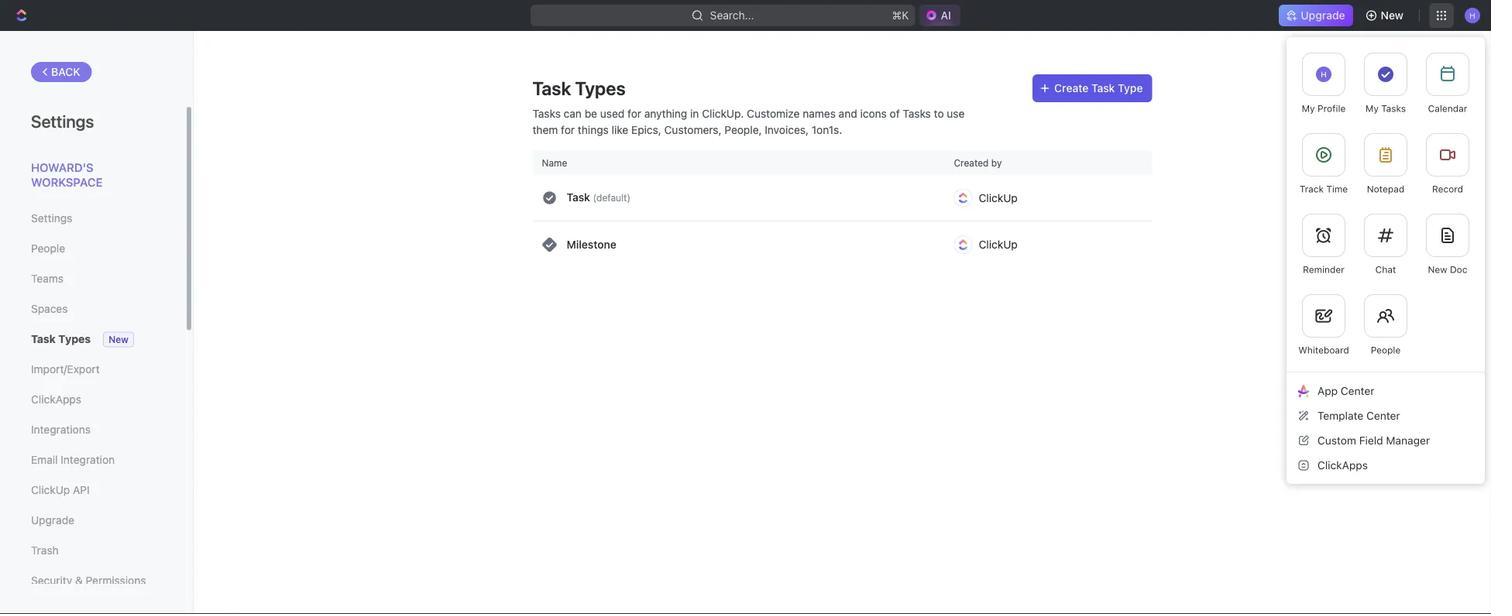 Task type: describe. For each thing, give the bounding box(es) containing it.
my tasks button
[[1355, 43, 1417, 124]]

customize
[[747, 107, 800, 120]]

new for new 'button'
[[1381, 9, 1404, 22]]

howard's
[[31, 160, 93, 174]]

new doc button
[[1417, 205, 1479, 285]]

icons
[[860, 107, 887, 120]]

import/export
[[31, 363, 100, 376]]

to
[[934, 107, 944, 120]]

task types inside the settings element
[[31, 333, 91, 346]]

security & permissions
[[31, 575, 146, 587]]

be
[[585, 107, 597, 120]]

0 vertical spatial upgrade link
[[1280, 5, 1353, 26]]

⌘k
[[892, 9, 909, 22]]

them
[[533, 123, 558, 136]]

track
[[1300, 184, 1324, 194]]

security
[[31, 575, 72, 587]]

back
[[51, 65, 80, 78]]

by
[[992, 157, 1002, 168]]

can
[[564, 107, 582, 120]]

integration
[[61, 454, 115, 466]]

permissions
[[86, 575, 146, 587]]

create task type
[[1055, 82, 1143, 95]]

clickup.
[[702, 107, 744, 120]]

1 horizontal spatial for
[[628, 107, 642, 120]]

chat
[[1376, 264, 1396, 275]]

api
[[73, 484, 90, 497]]

template center button
[[1293, 404, 1479, 428]]

app
[[1318, 385, 1338, 397]]

email integration
[[31, 454, 115, 466]]

1 horizontal spatial upgrade
[[1301, 9, 1346, 22]]

name
[[542, 157, 567, 168]]

howard's workspace
[[31, 160, 103, 189]]

people inside button
[[1371, 345, 1401, 356]]

use
[[947, 107, 965, 120]]

task up can
[[533, 77, 571, 99]]

people,
[[725, 123, 762, 136]]

task inside button
[[1092, 82, 1115, 95]]

my tasks
[[1366, 103, 1406, 114]]

calendar button
[[1417, 43, 1479, 124]]

task left (default)
[[567, 191, 590, 204]]

clickapps inside the settings element
[[31, 393, 81, 406]]

calendar
[[1429, 103, 1468, 114]]

my profile
[[1302, 103, 1346, 114]]

center for app center
[[1341, 385, 1375, 397]]

used
[[600, 107, 625, 120]]

0 horizontal spatial tasks
[[533, 107, 561, 120]]

new button
[[1360, 3, 1413, 28]]

spaces
[[31, 303, 68, 315]]

0 vertical spatial types
[[575, 77, 626, 99]]

app center
[[1318, 385, 1375, 397]]

trash link
[[31, 538, 154, 564]]

record
[[1433, 184, 1464, 194]]

of
[[890, 107, 900, 120]]

notepad button
[[1355, 124, 1417, 205]]

people link
[[31, 236, 154, 262]]

tasks can be used for anything in clickup. customize names and icons of tasks to use them for things like epics, customers, people, invoices, 1on1s.
[[533, 107, 965, 136]]

whiteboard button
[[1293, 285, 1355, 366]]

people button
[[1355, 285, 1417, 366]]

teams link
[[31, 266, 154, 292]]

spaces link
[[31, 296, 154, 322]]

workspace
[[31, 176, 103, 189]]

1 vertical spatial upgrade link
[[31, 508, 154, 534]]

settings link
[[31, 205, 154, 232]]

clickup inside the settings element
[[31, 484, 70, 497]]

like
[[612, 123, 629, 136]]

notepad
[[1367, 184, 1405, 194]]

field
[[1360, 434, 1384, 447]]

app center button
[[1293, 379, 1479, 404]]

customers,
[[664, 123, 722, 136]]

1on1s.
[[812, 123, 842, 136]]

manager
[[1387, 434, 1430, 447]]

integrations link
[[31, 417, 154, 443]]

milestone
[[567, 238, 617, 251]]

search...
[[710, 9, 755, 22]]

created
[[954, 157, 989, 168]]

invoices,
[[765, 123, 809, 136]]

reminder button
[[1293, 205, 1355, 285]]



Task type: vqa. For each thing, say whether or not it's contained in the screenshot.
oloo
no



Task type: locate. For each thing, give the bounding box(es) containing it.
types up be
[[575, 77, 626, 99]]

settings
[[31, 111, 94, 131], [31, 212, 72, 225]]

0 horizontal spatial clickapps
[[31, 393, 81, 406]]

people up app center "button"
[[1371, 345, 1401, 356]]

created by
[[954, 157, 1002, 168]]

0 horizontal spatial types
[[58, 333, 91, 346]]

new doc
[[1428, 264, 1468, 275]]

import/export link
[[31, 356, 154, 383]]

1 vertical spatial new
[[1428, 264, 1448, 275]]

1 horizontal spatial types
[[575, 77, 626, 99]]

2 my from the left
[[1366, 103, 1379, 114]]

chat button
[[1355, 205, 1417, 285]]

upgrade inside the settings element
[[31, 514, 74, 527]]

center for template center
[[1367, 409, 1401, 422]]

0 horizontal spatial new
[[109, 334, 128, 345]]

custom
[[1318, 434, 1357, 447]]

my
[[1302, 103, 1315, 114], [1366, 103, 1379, 114]]

trash
[[31, 544, 59, 557]]

1 vertical spatial center
[[1367, 409, 1401, 422]]

integrations
[[31, 423, 91, 436]]

1 vertical spatial upgrade
[[31, 514, 74, 527]]

clickup api
[[31, 484, 90, 497]]

email
[[31, 454, 58, 466]]

center inside app center "button"
[[1341, 385, 1375, 397]]

new inside 'button'
[[1381, 9, 1404, 22]]

1 horizontal spatial people
[[1371, 345, 1401, 356]]

2 horizontal spatial tasks
[[1382, 103, 1406, 114]]

&
[[75, 575, 83, 587]]

settings up howard's
[[31, 111, 94, 131]]

whiteboard
[[1299, 345, 1350, 356]]

task (default)
[[567, 191, 631, 204]]

custom field manager button
[[1293, 428, 1479, 453]]

1 settings from the top
[[31, 111, 94, 131]]

clickapps up integrations
[[31, 393, 81, 406]]

0 vertical spatial new
[[1381, 9, 1404, 22]]

types inside the settings element
[[58, 333, 91, 346]]

1 vertical spatial task types
[[31, 333, 91, 346]]

time
[[1327, 184, 1348, 194]]

clickup for task
[[979, 191, 1018, 204]]

back link
[[31, 62, 92, 82]]

my for my tasks
[[1366, 103, 1379, 114]]

1 vertical spatial people
[[1371, 345, 1401, 356]]

1 my from the left
[[1302, 103, 1315, 114]]

upgrade
[[1301, 9, 1346, 22], [31, 514, 74, 527]]

people
[[31, 242, 65, 255], [1371, 345, 1401, 356]]

people inside the settings element
[[31, 242, 65, 255]]

clickapps inside button
[[1318, 459, 1368, 472]]

1 vertical spatial clickapps
[[1318, 459, 1368, 472]]

task types
[[533, 77, 626, 99], [31, 333, 91, 346]]

profile
[[1318, 103, 1346, 114]]

0 horizontal spatial task types
[[31, 333, 91, 346]]

my left profile
[[1302, 103, 1315, 114]]

0 vertical spatial clickup
[[979, 191, 1018, 204]]

reminder
[[1303, 264, 1345, 275]]

anything
[[645, 107, 688, 120]]

type
[[1118, 82, 1143, 95]]

and
[[839, 107, 858, 120]]

in
[[690, 107, 699, 120]]

clickapps link
[[31, 387, 154, 413]]

tasks left to
[[903, 107, 931, 120]]

email integration link
[[31, 447, 154, 473]]

tasks left calendar
[[1382, 103, 1406, 114]]

0 vertical spatial clickapps
[[31, 393, 81, 406]]

0 vertical spatial settings
[[31, 111, 94, 131]]

1 horizontal spatial my
[[1366, 103, 1379, 114]]

my inside "button"
[[1366, 103, 1379, 114]]

names
[[803, 107, 836, 120]]

task inside the settings element
[[31, 333, 56, 346]]

upgrade link up h on the top of page
[[1280, 5, 1353, 26]]

track time button
[[1293, 124, 1355, 205]]

2 horizontal spatial new
[[1428, 264, 1448, 275]]

my right profile
[[1366, 103, 1379, 114]]

teams
[[31, 272, 64, 285]]

people up teams on the left top of page
[[31, 242, 65, 255]]

0 vertical spatial center
[[1341, 385, 1375, 397]]

template
[[1318, 409, 1364, 422]]

track time
[[1300, 184, 1348, 194]]

new for doc
[[1428, 264, 1448, 275]]

clickapps button
[[1293, 453, 1479, 478]]

for down can
[[561, 123, 575, 136]]

new up the my tasks "button"
[[1381, 9, 1404, 22]]

clickapps down custom
[[1318, 459, 1368, 472]]

record button
[[1417, 124, 1479, 205]]

1 horizontal spatial new
[[1381, 9, 1404, 22]]

1 vertical spatial clickup
[[979, 238, 1018, 251]]

new inside the settings element
[[109, 334, 128, 345]]

doc
[[1450, 264, 1468, 275]]

upgrade link
[[1280, 5, 1353, 26], [31, 508, 154, 534]]

tasks up them
[[533, 107, 561, 120]]

epics,
[[632, 123, 662, 136]]

upgrade link up trash link
[[31, 508, 154, 534]]

clickup
[[979, 191, 1018, 204], [979, 238, 1018, 251], [31, 484, 70, 497]]

upgrade down 'clickup api'
[[31, 514, 74, 527]]

1 horizontal spatial upgrade link
[[1280, 5, 1353, 26]]

h
[[1321, 70, 1327, 79]]

my for my profile
[[1302, 103, 1315, 114]]

0 horizontal spatial for
[[561, 123, 575, 136]]

tasks inside "button"
[[1382, 103, 1406, 114]]

1 vertical spatial for
[[561, 123, 575, 136]]

upgrade up h on the top of page
[[1301, 9, 1346, 22]]

template center
[[1318, 409, 1401, 422]]

new up import/export link
[[109, 334, 128, 345]]

create task type button
[[1033, 74, 1153, 102]]

types up import/export
[[58, 333, 91, 346]]

clickapps
[[31, 393, 81, 406], [1318, 459, 1368, 472]]

0 horizontal spatial upgrade
[[31, 514, 74, 527]]

1 vertical spatial types
[[58, 333, 91, 346]]

1 horizontal spatial clickapps
[[1318, 459, 1368, 472]]

for up "epics," at the top left of page
[[628, 107, 642, 120]]

task types up can
[[533, 77, 626, 99]]

types
[[575, 77, 626, 99], [58, 333, 91, 346]]

1 vertical spatial settings
[[31, 212, 72, 225]]

new inside button
[[1428, 264, 1448, 275]]

center inside template center button
[[1367, 409, 1401, 422]]

task types up import/export
[[31, 333, 91, 346]]

1 horizontal spatial task types
[[533, 77, 626, 99]]

0 vertical spatial upgrade
[[1301, 9, 1346, 22]]

center up template center
[[1341, 385, 1375, 397]]

center down app center "button"
[[1367, 409, 1401, 422]]

new left doc
[[1428, 264, 1448, 275]]

clickup api link
[[31, 477, 154, 504]]

create
[[1055, 82, 1089, 95]]

settings down workspace
[[31, 212, 72, 225]]

things
[[578, 123, 609, 136]]

0 horizontal spatial my
[[1302, 103, 1315, 114]]

task
[[533, 77, 571, 99], [1092, 82, 1115, 95], [567, 191, 590, 204], [31, 333, 56, 346]]

2 vertical spatial clickup
[[31, 484, 70, 497]]

clickup for milestone
[[979, 238, 1018, 251]]

task left "type"
[[1092, 82, 1115, 95]]

2 settings from the top
[[31, 212, 72, 225]]

1 horizontal spatial tasks
[[903, 107, 931, 120]]

settings element
[[0, 31, 194, 614]]

0 vertical spatial people
[[31, 242, 65, 255]]

custom field manager
[[1318, 434, 1430, 447]]

tasks
[[1382, 103, 1406, 114], [533, 107, 561, 120], [903, 107, 931, 120]]

0 vertical spatial task types
[[533, 77, 626, 99]]

0 horizontal spatial people
[[31, 242, 65, 255]]

task down spaces
[[31, 333, 56, 346]]

security & permissions link
[[31, 568, 154, 594]]

0 horizontal spatial upgrade link
[[31, 508, 154, 534]]

0 vertical spatial for
[[628, 107, 642, 120]]

new
[[1381, 9, 1404, 22], [1428, 264, 1448, 275], [109, 334, 128, 345]]

(default)
[[593, 193, 631, 204]]

2 vertical spatial new
[[109, 334, 128, 345]]



